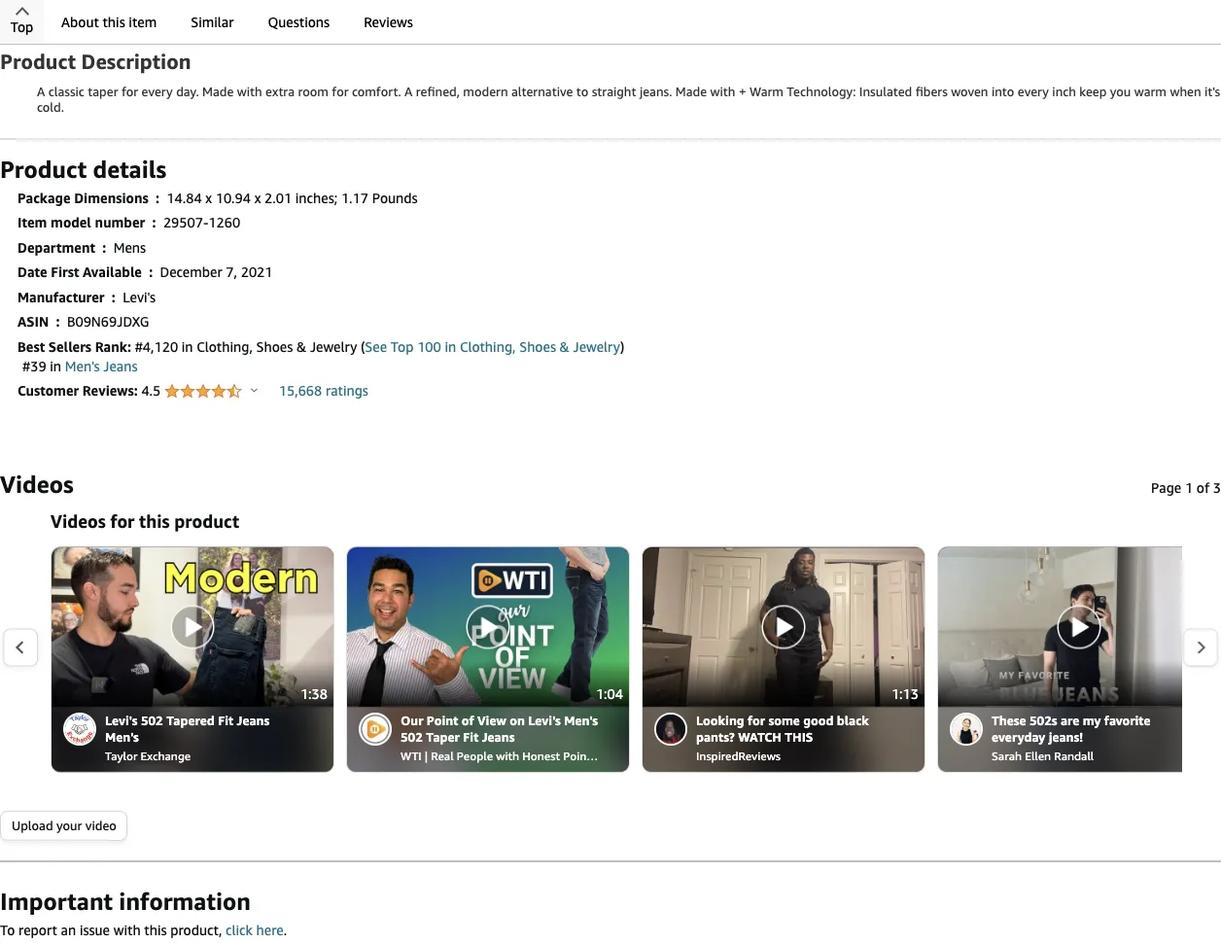 Task type: describe. For each thing, give the bounding box(es) containing it.
of for point
[[462, 714, 474, 729]]

december
[[160, 265, 222, 281]]

see
[[365, 339, 387, 355]]

it's
[[1205, 85, 1221, 100]]

15,668 ratings
[[279, 383, 368, 399]]

WTI | Real People with Honest Point Of Views text field
[[401, 747, 641, 765]]

for inside looking for some good black pants? watch this inspiredreviews
[[748, 714, 765, 729]]

for right taper
[[121, 85, 138, 100]]

jeans inside the product details package dimensions                                     ‏                                         :                                     ‎ 14.84 x 10.94 x 2.01 inches; 1.17 pounds item model number                                     ‏                                         :                                     ‎ 29507-1260 department                                     ‏                                         :                                     ‎ mens date first available                                     ‏                                         :                                     ‎ december 7, 2021 manufacturer                                     ‏                                         :                                     ‎ levi's asin                                     ‏                                         :                                     ‎ b09n69jdxg best sellers rank: #4,120 in clothing, shoes & jewelry ( see top 100 in clothing, shoes & jewelry ) #39 in men's jeans
[[103, 358, 138, 374]]

‏ right the number
[[149, 215, 149, 231]]

1260
[[208, 215, 240, 231]]

dimensions
[[74, 190, 148, 206]]

everyday
[[992, 730, 1046, 746]]

view
[[477, 714, 506, 729]]

for right room
[[332, 85, 349, 100]]

product description
[[0, 49, 191, 73]]

2 & from the left
[[560, 339, 570, 355]]

2 shoes from the left
[[519, 339, 556, 355]]

wti
[[401, 750, 422, 764]]

best
[[18, 339, 45, 355]]

page
[[1151, 481, 1182, 497]]

1:13
[[892, 687, 919, 703]]

warm
[[750, 85, 784, 100]]

reviews
[[364, 14, 413, 30]]

an
[[61, 923, 76, 939]]

.
[[284, 923, 287, 939]]

video widget card image
[[938, 548, 1220, 707]]

502s
[[1030, 714, 1058, 729]]

alternative
[[511, 85, 573, 100]]

levi's inside levi's 502 tapered fit jeans men's taylor exchange
[[105, 714, 138, 729]]

looking
[[696, 714, 744, 729]]

: right asin
[[56, 314, 60, 330]]

‏ right asin
[[52, 314, 52, 330]]

2 horizontal spatial in
[[445, 339, 456, 355]]

mens
[[113, 240, 146, 256]]

date
[[18, 265, 47, 281]]

tapered
[[166, 714, 215, 729]]

product details package dimensions                                     ‏                                         :                                     ‎ 14.84 x 10.94 x 2.01 inches; 1.17 pounds item model number                                     ‏                                         :                                     ‎ 29507-1260 department                                     ‏                                         :                                     ‎ mens date first available                                     ‏                                         :                                     ‎ december 7, 2021 manufacturer                                     ‏                                         :                                     ‎ levi's asin                                     ‏                                         :                                     ‎ b09n69jdxg best sellers rank: #4,120 in clothing, shoes & jewelry ( see top 100 in clothing, shoes & jewelry ) #39 in men's jeans
[[0, 155, 625, 374]]

(
[[361, 339, 365, 355]]

manufacturer
[[18, 289, 105, 305]]

1 & from the left
[[297, 339, 307, 355]]

0 horizontal spatial in
[[50, 358, 61, 374]]

7,
[[226, 265, 237, 281]]

taper
[[426, 730, 460, 746]]

product
[[174, 511, 239, 532]]

click
[[226, 923, 253, 939]]

honest
[[522, 750, 560, 764]]

‎ left 14.84
[[163, 190, 163, 206]]

asin
[[18, 314, 49, 330]]

4.5
[[141, 383, 164, 399]]

‎ left 29507-
[[160, 215, 160, 231]]

)
[[620, 339, 625, 355]]

videos for videos for this product
[[51, 511, 106, 532]]

cold.
[[37, 100, 64, 115]]

customer reviews:
[[18, 383, 141, 399]]

fibers
[[916, 85, 948, 100]]

‎ down available
[[119, 289, 119, 305]]

1.17
[[341, 190, 369, 206]]

1:13 text field
[[886, 681, 925, 708]]

jeans inside our point of view on levi's men's 502 taper fit jeans wti | real people with honest point of views
[[482, 730, 515, 746]]

1:04
[[596, 687, 623, 703]]

issue
[[80, 923, 110, 939]]

ratings
[[326, 383, 368, 399]]

this inside important information to report an issue with this product, click here .
[[144, 923, 167, 939]]

sellers
[[48, 339, 91, 355]]

1 made from the left
[[202, 85, 234, 100]]

top inside the product details package dimensions                                     ‏                                         :                                     ‎ 14.84 x 10.94 x 2.01 inches; 1.17 pounds item model number                                     ‏                                         :                                     ‎ 29507-1260 department                                     ‏                                         :                                     ‎ mens date first available                                     ‏                                         :                                     ‎ december 7, 2021 manufacturer                                     ‏                                         :                                     ‎ levi's asin                                     ‏                                         :                                     ‎ b09n69jdxg best sellers rank: #4,120 in clothing, shoes & jewelry ( see top 100 in clothing, shoes & jewelry ) #39 in men's jeans
[[391, 339, 414, 355]]

our point of view on levi's men's 502 taper fit jeans wti | real people with honest point of views
[[401, 714, 641, 764]]

previous image
[[15, 641, 25, 655]]

here
[[256, 923, 284, 939]]

these 502s are my favorite everyday jeans! sarah ellen randall
[[992, 714, 1151, 764]]

0 vertical spatial top
[[10, 19, 33, 35]]

2 a from the left
[[405, 85, 413, 100]]

some
[[769, 714, 800, 729]]

2 clothing, from the left
[[460, 339, 516, 355]]

these
[[992, 714, 1026, 729]]

pants?
[[696, 730, 735, 746]]

2 x from the left
[[254, 190, 261, 206]]

customer
[[18, 383, 79, 399]]

woven
[[951, 85, 988, 100]]

our
[[401, 714, 423, 729]]

2 jewelry from the left
[[573, 339, 620, 355]]

taylor
[[105, 750, 137, 764]]

‏ up b09n69jdxg
[[108, 289, 108, 305]]

fit inside levi's 502 tapered fit jeans men's taylor exchange
[[218, 714, 234, 729]]

technology:
[[787, 85, 856, 100]]

2.01
[[265, 190, 292, 206]]

exchange
[[141, 750, 191, 764]]

next image
[[1196, 641, 1207, 655]]

videos for this product list
[[39, 510, 1221, 881]]

department
[[18, 240, 95, 256]]

sarah
[[992, 750, 1022, 764]]

15,668 ratings link
[[279, 383, 368, 399]]

straight
[[592, 85, 636, 100]]

classic
[[48, 85, 84, 100]]

men's inside levi's 502 tapered fit jeans men's taylor exchange
[[105, 730, 139, 746]]

‎ left mens
[[110, 240, 110, 256]]

Taylor Exchange text field
[[105, 747, 304, 765]]

men's jeans link
[[65, 358, 138, 374]]

see top 100 in clothing, shoes & jewelry link
[[365, 339, 620, 355]]

are
[[1061, 714, 1080, 729]]



Task type: vqa. For each thing, say whether or not it's contained in the screenshot.
'Available'
yes



Task type: locate. For each thing, give the bounding box(es) containing it.
men's
[[65, 358, 100, 374], [564, 714, 598, 729], [105, 730, 139, 746]]

1
[[1185, 481, 1193, 497]]

levi's inside our point of view on levi's men's 502 taper fit jeans wti | real people with honest point of views
[[528, 714, 561, 729]]

0 horizontal spatial made
[[202, 85, 234, 100]]

0 horizontal spatial x
[[205, 190, 212, 206]]

fit up people
[[463, 730, 479, 746]]

1 horizontal spatial a
[[405, 85, 413, 100]]

1 vertical spatial this
[[139, 511, 170, 532]]

0 vertical spatial videos
[[0, 471, 73, 499]]

refined,
[[416, 85, 460, 100]]

clothing, up 4.5 button
[[197, 339, 253, 355]]

‏ down mens
[[145, 265, 145, 281]]

1 horizontal spatial men's
[[105, 730, 139, 746]]

of inside our point of view on levi's men's 502 taper fit jeans wti | real people with honest point of views
[[462, 714, 474, 729]]

2 product from the top
[[0, 155, 87, 183]]

: down available
[[112, 289, 116, 305]]

0 horizontal spatial of
[[462, 714, 474, 729]]

for
[[121, 85, 138, 100], [332, 85, 349, 100], [110, 511, 135, 532], [748, 714, 765, 729]]

1 vertical spatial fit
[[463, 730, 479, 746]]

upload
[[12, 819, 53, 834]]

0 horizontal spatial clothing,
[[197, 339, 253, 355]]

1 shoes from the left
[[256, 339, 293, 355]]

upload your video link
[[1, 813, 126, 841]]

report
[[19, 923, 57, 939]]

men's inside our point of view on levi's men's 502 taper fit jeans wti | real people with honest point of views
[[564, 714, 598, 729]]

similar
[[191, 14, 234, 30]]

ellen
[[1025, 750, 1051, 764]]

levi's up taylor
[[105, 714, 138, 729]]

product up classic
[[0, 49, 76, 73]]

2 made from the left
[[676, 85, 707, 100]]

this inside list
[[139, 511, 170, 532]]

& up 15,668
[[297, 339, 307, 355]]

popover image
[[251, 388, 258, 393]]

0 vertical spatial point
[[427, 714, 458, 729]]

videos for this product
[[51, 511, 239, 532]]

with right people
[[496, 750, 519, 764]]

men's inside the product details package dimensions                                     ‏                                         :                                     ‎ 14.84 x 10.94 x 2.01 inches; 1.17 pounds item model number                                     ‏                                         :                                     ‎ 29507-1260 department                                     ‏                                         :                                     ‎ mens date first available                                     ‏                                         :                                     ‎ december 7, 2021 manufacturer                                     ‏                                         :                                     ‎ levi's asin                                     ‏                                         :                                     ‎ b09n69jdxg best sellers rank: #4,120 in clothing, shoes & jewelry ( see top 100 in clothing, shoes & jewelry ) #39 in men's jeans
[[65, 358, 100, 374]]

in right #4,120 at the top left of the page
[[182, 339, 193, 355]]

fit inside our point of view on levi's men's 502 taper fit jeans wti | real people with honest point of views
[[463, 730, 479, 746]]

to
[[0, 923, 15, 939]]

4.5 button
[[141, 383, 258, 402]]

‏ up available
[[99, 240, 99, 256]]

jeans!
[[1049, 730, 1083, 746]]

0 vertical spatial of
[[1197, 481, 1210, 497]]

of inside videos element
[[1197, 481, 1210, 497]]

0 horizontal spatial jewelry
[[310, 339, 357, 355]]

1 clothing, from the left
[[197, 339, 253, 355]]

0 horizontal spatial a
[[37, 85, 45, 100]]

shoes
[[256, 339, 293, 355], [519, 339, 556, 355]]

1 vertical spatial men's
[[564, 714, 598, 729]]

1 horizontal spatial point
[[563, 750, 591, 764]]

men's down the 1:04
[[564, 714, 598, 729]]

2 vertical spatial men's
[[105, 730, 139, 746]]

1 a from the left
[[37, 85, 45, 100]]

item
[[129, 14, 157, 30]]

1 horizontal spatial every
[[1018, 85, 1049, 100]]

top right the see
[[391, 339, 414, 355]]

this left "product"
[[139, 511, 170, 532]]

favorite
[[1105, 714, 1151, 729]]

1 vertical spatial point
[[563, 750, 591, 764]]

first
[[51, 265, 79, 281]]

2 vertical spatial this
[[144, 923, 167, 939]]

questions
[[268, 14, 330, 30]]

jewelry
[[310, 339, 357, 355], [573, 339, 620, 355]]

clothing,
[[197, 339, 253, 355], [460, 339, 516, 355]]

1:38
[[300, 687, 328, 703]]

fit right tapered
[[218, 714, 234, 729]]

your
[[56, 819, 82, 834]]

looking for some good black pants? watch this inspiredreviews
[[696, 714, 869, 764]]

extra
[[266, 85, 295, 100]]

product for details
[[0, 155, 87, 183]]

1 vertical spatial videos
[[51, 511, 106, 532]]

product for description
[[0, 49, 76, 73]]

1:04 text field
[[590, 681, 629, 708]]

details
[[93, 155, 167, 183]]

every right into
[[1018, 85, 1049, 100]]

1 horizontal spatial &
[[560, 339, 570, 355]]

on
[[510, 714, 525, 729]]

b09n69jdxg
[[67, 314, 149, 330]]

top left about
[[10, 19, 33, 35]]

1 vertical spatial product
[[0, 155, 87, 183]]

a left the refined,
[[405, 85, 413, 100]]

29507-
[[163, 215, 208, 231]]

502 up the exchange
[[141, 714, 163, 729]]

in right #39
[[50, 358, 61, 374]]

2 vertical spatial jeans
[[482, 730, 515, 746]]

1 horizontal spatial top
[[391, 339, 414, 355]]

0 vertical spatial product
[[0, 49, 76, 73]]

with inside important information to report an issue with this product, click here .
[[113, 923, 141, 939]]

2021
[[241, 265, 273, 281]]

point left of
[[563, 750, 591, 764]]

0 vertical spatial jeans
[[103, 358, 138, 374]]

1 horizontal spatial made
[[676, 85, 707, 100]]

0 horizontal spatial jeans
[[103, 358, 138, 374]]

+
[[739, 85, 746, 100]]

room
[[298, 85, 329, 100]]

of left view
[[462, 714, 474, 729]]

a left classic
[[37, 85, 45, 100]]

pounds
[[372, 190, 418, 206]]

0 horizontal spatial point
[[427, 714, 458, 729]]

1 vertical spatial jeans
[[237, 714, 270, 729]]

2 horizontal spatial jeans
[[482, 730, 515, 746]]

point up taper
[[427, 714, 458, 729]]

this left item
[[103, 14, 125, 30]]

jeans up taylor exchange text field
[[237, 714, 270, 729]]

to
[[576, 85, 589, 100]]

0 vertical spatial men's
[[65, 358, 100, 374]]

502 inside our point of view on levi's men's 502 taper fit jeans wti | real people with honest point of views
[[401, 730, 423, 746]]

every left day.
[[142, 85, 173, 100]]

1 horizontal spatial fit
[[463, 730, 479, 746]]

0 horizontal spatial men's
[[65, 358, 100, 374]]

videos inside list
[[51, 511, 106, 532]]

1 horizontal spatial of
[[1197, 481, 1210, 497]]

video
[[85, 819, 117, 834]]

: left 14.84
[[156, 190, 159, 206]]

shoes left ')'
[[519, 339, 556, 355]]

1 horizontal spatial jewelry
[[573, 339, 620, 355]]

levi's
[[123, 289, 156, 305], [105, 714, 138, 729], [528, 714, 561, 729]]

1 product from the top
[[0, 49, 76, 73]]

1 vertical spatial top
[[391, 339, 414, 355]]

1 horizontal spatial x
[[254, 190, 261, 206]]

jeans inside levi's 502 tapered fit jeans men's taylor exchange
[[237, 714, 270, 729]]

important information to report an issue with this product, click here .
[[0, 888, 287, 939]]

this left product,
[[144, 923, 167, 939]]

1 vertical spatial of
[[462, 714, 474, 729]]

views
[[611, 750, 641, 764]]

0 horizontal spatial top
[[10, 19, 33, 35]]

0 horizontal spatial shoes
[[256, 339, 293, 355]]

watch
[[738, 730, 782, 746]]

available
[[83, 265, 142, 281]]

men's up taylor
[[105, 730, 139, 746]]

shoes up popover icon
[[256, 339, 293, 355]]

inch
[[1053, 85, 1076, 100]]

0 horizontal spatial &
[[297, 339, 307, 355]]

package
[[18, 190, 71, 206]]

click here link
[[226, 923, 284, 939]]

14.84
[[167, 190, 202, 206]]

jeans
[[103, 358, 138, 374], [237, 714, 270, 729], [482, 730, 515, 746]]

made
[[202, 85, 234, 100], [676, 85, 707, 100]]

with inside our point of view on levi's men's 502 taper fit jeans wti | real people with honest point of views
[[496, 750, 519, 764]]

‎ left december
[[156, 265, 156, 281]]

0 vertical spatial 502
[[141, 714, 163, 729]]

for left "product"
[[110, 511, 135, 532]]

reviews:
[[82, 383, 138, 399]]

product up package
[[0, 155, 87, 183]]

inspiredreviews
[[696, 750, 781, 764]]

levi's right the on
[[528, 714, 561, 729]]

information
[[119, 888, 251, 916]]

levi's inside the product details package dimensions                                     ‏                                         :                                     ‎ 14.84 x 10.94 x 2.01 inches; 1.17 pounds item model number                                     ‏                                         :                                     ‎ 29507-1260 department                                     ‏                                         :                                     ‎ mens date first available                                     ‏                                         :                                     ‎ december 7, 2021 manufacturer                                     ‏                                         :                                     ‎ levi's asin                                     ‏                                         :                                     ‎ b09n69jdxg best sellers rank: #4,120 in clothing, shoes & jewelry ( see top 100 in clothing, shoes & jewelry ) #39 in men's jeans
[[123, 289, 156, 305]]

Sarah Ellen Randall text field
[[992, 747, 1191, 765]]

made right day.
[[202, 85, 234, 100]]

day.
[[176, 85, 199, 100]]

fit
[[218, 714, 234, 729], [463, 730, 479, 746]]

levi's down available
[[123, 289, 156, 305]]

1 x from the left
[[205, 190, 212, 206]]

& left ')'
[[560, 339, 570, 355]]

: left mens
[[102, 240, 106, 256]]

x left 2.01
[[254, 190, 261, 206]]

1 horizontal spatial jeans
[[237, 714, 270, 729]]

jeans down rank:
[[103, 358, 138, 374]]

for up watch
[[748, 714, 765, 729]]

people
[[457, 750, 493, 764]]

videos for videos
[[0, 471, 73, 499]]

clothing, right 100
[[460, 339, 516, 355]]

of
[[594, 750, 608, 764]]

502 inside levi's 502 tapered fit jeans men's taylor exchange
[[141, 714, 163, 729]]

description
[[81, 49, 191, 73]]

of for 1
[[1197, 481, 1210, 497]]

insulated
[[859, 85, 912, 100]]

modern
[[463, 85, 508, 100]]

into
[[992, 85, 1015, 100]]

men's down sellers
[[65, 358, 100, 374]]

0 vertical spatial fit
[[218, 714, 234, 729]]

warm
[[1135, 85, 1167, 100]]

1 horizontal spatial 502
[[401, 730, 423, 746]]

2 every from the left
[[1018, 85, 1049, 100]]

1 horizontal spatial shoes
[[519, 339, 556, 355]]

InspiredReviews text field
[[696, 747, 895, 765]]

jeans down view
[[482, 730, 515, 746]]

in right 100
[[445, 339, 456, 355]]

when
[[1170, 85, 1201, 100]]

with right "issue"
[[113, 923, 141, 939]]

with left "extra"
[[237, 85, 262, 100]]

0 horizontal spatial every
[[142, 85, 173, 100]]

100
[[417, 339, 441, 355]]

1 jewelry from the left
[[310, 339, 357, 355]]

0 horizontal spatial fit
[[218, 714, 234, 729]]

levi's 502 tapered fit jeans men's taylor exchange
[[105, 714, 270, 764]]

with left the +
[[710, 85, 736, 100]]

1:38 text field
[[295, 681, 334, 708]]

1 every from the left
[[142, 85, 173, 100]]

model
[[51, 215, 91, 231]]

number
[[95, 215, 145, 231]]

: right available
[[149, 265, 153, 281]]

a classic taper for every day. made with extra room for comfort. a refined, modern alternative to straight jeans. made with + warm technology: insulated fibers woven into every inch keep you warm when it's cold.
[[37, 85, 1221, 115]]

you
[[1110, 85, 1131, 100]]

keep
[[1080, 85, 1107, 100]]

product inside the product details package dimensions                                     ‏                                         :                                     ‎ 14.84 x 10.94 x 2.01 inches; 1.17 pounds item model number                                     ‏                                         :                                     ‎ 29507-1260 department                                     ‏                                         :                                     ‎ mens date first available                                     ‏                                         :                                     ‎ december 7, 2021 manufacturer                                     ‏                                         :                                     ‎ levi's asin                                     ‏                                         :                                     ‎ b09n69jdxg best sellers rank: #4,120 in clothing, shoes & jewelry ( see top 100 in clothing, shoes & jewelry ) #39 in men's jeans
[[0, 155, 87, 183]]

randall
[[1054, 750, 1094, 764]]

502 down our
[[401, 730, 423, 746]]

10.94
[[216, 190, 251, 206]]

x left 10.94
[[205, 190, 212, 206]]

1 vertical spatial 502
[[401, 730, 423, 746]]

1 horizontal spatial clothing,
[[460, 339, 516, 355]]

videos element
[[0, 469, 1221, 500]]

:
[[156, 190, 159, 206], [152, 215, 156, 231], [102, 240, 106, 256], [149, 265, 153, 281], [112, 289, 116, 305], [56, 314, 60, 330]]

: left 29507-
[[152, 215, 156, 231]]

#39
[[22, 358, 46, 374]]

‎ down manufacturer
[[63, 314, 63, 330]]

page 1 of
[[1151, 481, 1213, 497]]

0 vertical spatial this
[[103, 14, 125, 30]]

this
[[785, 730, 813, 746]]

about
[[61, 14, 99, 30]]

made right jeans.
[[676, 85, 707, 100]]

‏ left 14.84
[[152, 190, 152, 206]]

1 horizontal spatial in
[[182, 339, 193, 355]]

0 horizontal spatial 502
[[141, 714, 163, 729]]

videos
[[0, 471, 73, 499], [51, 511, 106, 532]]

taper
[[88, 85, 118, 100]]

|
[[425, 750, 428, 764]]

of right the 1
[[1197, 481, 1210, 497]]

item
[[18, 215, 47, 231]]

product,
[[170, 923, 222, 939]]

2 horizontal spatial men's
[[564, 714, 598, 729]]



